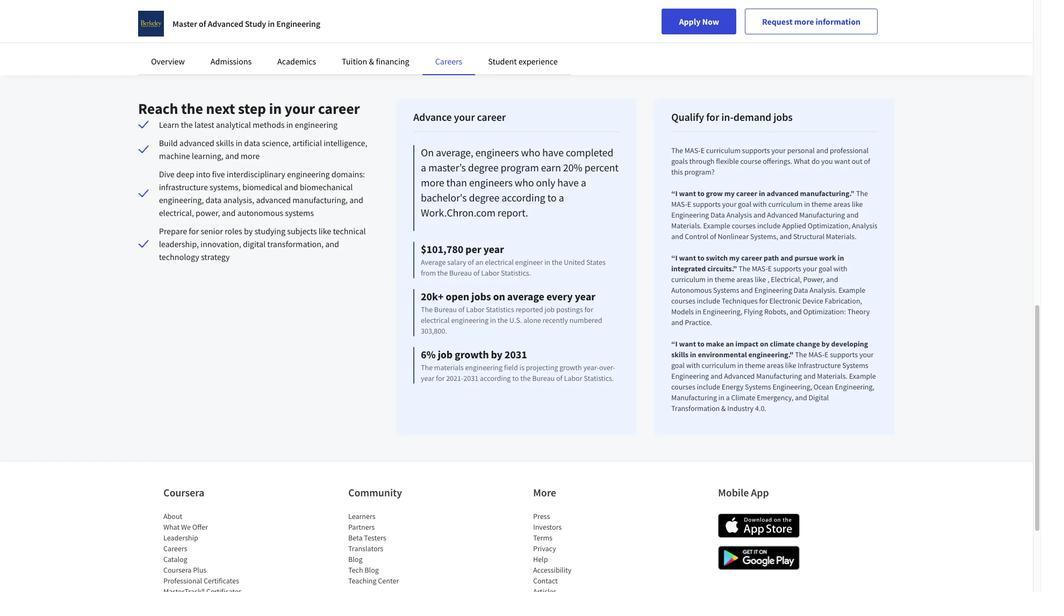 Task type: vqa. For each thing, say whether or not it's contained in the screenshot.
Institutional analysis and development and cost benefit analysis
no



Task type: describe. For each thing, give the bounding box(es) containing it.
to for "i want to switch my career path and pursue work in integrated circuits."
[[698, 253, 705, 263]]

partners
[[348, 523, 375, 532]]

more inside on average, engineers who have completed a master's degree program earn 20% percent more than engineers who only have a bachelor's degree according to a work.chron.com report.
[[421, 176, 444, 189]]

terms
[[533, 533, 553, 543]]

states
[[587, 258, 606, 267]]

structural
[[793, 232, 825, 241]]

more inside button
[[794, 16, 814, 27]]

tuition
[[342, 56, 367, 67]]

salary inside $101,780 per year average salary of an electrical engineer in the united states from the bureau of labor statistics.
[[447, 258, 466, 267]]

about what we offer leadership careers catalog coursera plus professional certificates
[[163, 512, 239, 586]]

testers
[[364, 533, 386, 543]]

coursera inside about what we offer leadership careers catalog coursera plus professional certificates
[[163, 566, 192, 575]]

with for analysis
[[753, 199, 767, 209]]

alone inside the job postings for electrical engineering in the u.s. alone recently numbered 303,800 (u.s. bureau of labor statistics).
[[599, 10, 619, 20]]

uc berkeley college of engineering logo image
[[138, 11, 164, 37]]

the inside 20k+ open jobs on average every year the bureau of labor statistics reported job postings for electrical engineering in the u.s. alone recently numbered 303,800.
[[498, 316, 508, 325]]

0 vertical spatial careers link
[[435, 56, 463, 67]]

roles
[[225, 226, 242, 237]]

engineering inside the job postings for electrical engineering in the u.s. alone recently numbered 303,800 (u.s. bureau of labor statistics).
[[516, 10, 559, 20]]

recently inside 20k+ open jobs on average every year the bureau of labor statistics reported job postings for electrical engineering in the u.s. alone recently numbered 303,800.
[[543, 316, 568, 325]]

0 horizontal spatial blog
[[348, 555, 363, 564]]

app
[[751, 486, 769, 499]]

electrical inside the job postings for electrical engineering in the u.s. alone recently numbered 303,800 (u.s. bureau of labor statistics).
[[482, 10, 515, 20]]

numbered inside the job postings for electrical engineering in the u.s. alone recently numbered 303,800 (u.s. bureau of labor statistics).
[[440, 23, 477, 33]]

more inside build advanced skills in data science, artificial intelligence, machine learning, and more
[[241, 151, 260, 161]]

in inside build advanced skills in data science, artificial intelligence, machine learning, and more
[[236, 138, 243, 148]]

courses inside the mas-e supports your goal with curriculum in theme areas like , electrical, power, and autonomous systems and engineering data analysis. example courses include techniques for electronic device fabrication, models in engineering, flying robots, and optimization: theory and practice.
[[671, 296, 696, 306]]

and down applied
[[780, 232, 792, 241]]

the inside 6% job growth by 2031 the materials engineering field is projecting growth year-over- year for 2021-2031 according to the bureau of labor statistics.
[[421, 363, 433, 373]]

studying
[[255, 226, 285, 237]]

goal for power,
[[819, 264, 832, 274]]

and up analysis.
[[826, 275, 838, 284]]

engineering inside 6% job growth by 2031 the materials engineering field is projecting growth year-over- year for 2021-2031 according to the bureau of labor statistics.
[[465, 363, 503, 373]]

technical
[[333, 226, 366, 237]]

0 vertical spatial engineers
[[476, 146, 519, 159]]

303,800
[[479, 23, 507, 33]]

1 horizontal spatial analysis
[[852, 221, 878, 231]]

1 vertical spatial who
[[515, 176, 534, 189]]

advanced for "i want to make an impact on climate change by developing skills in environmental engineering."
[[724, 371, 755, 381]]

apply
[[679, 16, 701, 27]]

master of advanced study in engineering
[[173, 18, 320, 29]]

for inside the mas-e supports your goal with curriculum in theme areas like , electrical, power, and autonomous systems and engineering data analysis. example courses include techniques for electronic device fabrication, models in engineering, flying robots, and optimization: theory and practice.
[[759, 296, 768, 306]]

$101,780 inside $101,780 per year average salary of an electrical engineer in the united states from the bureau of labor statistics.
[[421, 242, 463, 256]]

1 horizontal spatial engineering,
[[773, 382, 812, 392]]

mas- for engineering
[[671, 199, 688, 209]]

through
[[689, 156, 715, 166]]

the inside 20k+ open jobs on average every year the bureau of labor statistics reported job postings for electrical engineering in the u.s. alone recently numbered 303,800.
[[421, 305, 433, 314]]

offerings.
[[763, 156, 792, 166]]

in inside the median annual salary of an electrical engineer in the u.s. is $101,780 (u.s. bureau of labor statistics).
[[340, 10, 347, 20]]

labor inside the job postings for electrical engineering in the u.s. alone recently numbered 303,800 (u.s. bureau of labor statistics).
[[564, 23, 585, 33]]

press
[[533, 512, 550, 521]]

of inside the mas-e supports your goal with curriculum in theme areas like engineering data analysis and advanced manufacturing and materials. example courses include applied optimization, analysis and control of nonlinear systems, and structural materials.
[[710, 232, 716, 241]]

experience
[[519, 56, 558, 67]]

and down electronic
[[790, 307, 802, 317]]

numbered inside 20k+ open jobs on average every year the bureau of labor statistics reported job postings for electrical engineering in the u.s. alone recently numbered 303,800.
[[570, 316, 602, 325]]

example inside the mas-e supports your goal with curriculum in theme areas like , electrical, power, and autonomous systems and engineering data analysis. example courses include techniques for electronic device fabrication, models in engineering, flying robots, and optimization: theory and practice.
[[839, 285, 866, 295]]

digital
[[809, 393, 829, 403]]

program?
[[685, 167, 715, 177]]

for left in-
[[706, 110, 719, 124]]

the inside 6% job growth by 2031 the materials engineering field is projecting growth year-over- year for 2021-2031 according to the bureau of labor statistics.
[[520, 374, 531, 383]]

6%
[[421, 348, 436, 361]]

domains:
[[332, 169, 365, 180]]

apply now
[[679, 16, 719, 27]]

0 vertical spatial careers
[[435, 56, 463, 67]]

1 horizontal spatial 2031
[[505, 348, 527, 361]]

of inside the job postings for electrical engineering in the u.s. alone recently numbered 303,800 (u.s. bureau of labor statistics).
[[555, 23, 562, 33]]

goal for analysis
[[738, 199, 752, 209]]

average
[[507, 290, 544, 303]]

energy
[[722, 382, 744, 392]]

u.s. inside the job postings for electrical engineering in the u.s. alone recently numbered 303,800 (u.s. bureau of labor statistics).
[[583, 10, 597, 20]]

labor inside 6% job growth by 2031 the materials engineering field is projecting growth year-over- year for 2021-2031 according to the bureau of labor statistics.
[[564, 374, 583, 383]]

engineering inside the mas-e supports your goal with curriculum in theme areas like infrastructure systems engineering and advanced manufacturing and materials. example courses include energy systems engineering, ocean engineering, manufacturing in a climate emergency, and digital transformation & industry 4.0.
[[671, 371, 709, 381]]

is inside 6% job growth by 2031 the materials engineering field is projecting growth year-over- year for 2021-2031 according to the bureau of labor statistics.
[[520, 363, 525, 373]]

financing
[[376, 56, 409, 67]]

career inside "i want to switch my career path and pursue work in integrated circuits."
[[741, 253, 762, 263]]

privacy
[[533, 544, 556, 554]]

salary inside the median annual salary of an electrical engineer in the u.s. is $101,780 (u.s. bureau of labor statistics).
[[229, 10, 251, 20]]

6% job growth by 2031 the materials engineering field is projecting growth year-over- year for 2021-2031 according to the bureau of labor statistics.
[[421, 348, 615, 383]]

on inside 20k+ open jobs on average every year the bureau of labor statistics reported job postings for electrical engineering in the u.s. alone recently numbered 303,800.
[[493, 290, 505, 303]]

electrical inside 20k+ open jobs on average every year the bureau of labor statistics reported job postings for electrical engineering in the u.s. alone recently numbered 303,800.
[[421, 316, 450, 325]]

biomedical
[[242, 182, 283, 192]]

teaching
[[348, 576, 377, 586]]

what inside about what we offer leadership careers catalog coursera plus professional certificates
[[163, 523, 180, 532]]

press link
[[533, 512, 550, 521]]

student
[[488, 56, 517, 67]]

manufacturing for optimization,
[[800, 210, 845, 220]]

skills inside "i want to make an impact on climate change by developing skills in environmental engineering."
[[671, 350, 689, 360]]

what we offer link
[[163, 523, 208, 532]]

1 vertical spatial engineers
[[469, 176, 513, 189]]

theme for include
[[715, 275, 735, 284]]

subjects
[[287, 226, 317, 237]]

partners link
[[348, 523, 375, 532]]

engineering inside 20k+ open jobs on average every year the bureau of labor statistics reported job postings for electrical engineering in the u.s. alone recently numbered 303,800.
[[451, 316, 489, 325]]

into
[[196, 169, 210, 180]]

learn
[[159, 119, 179, 130]]

an inside the median annual salary of an electrical engineer in the u.s. is $101,780 (u.s. bureau of labor statistics).
[[262, 10, 271, 20]]

to inside 6% job growth by 2031 the materials engineering field is projecting growth year-over- year for 2021-2031 according to the bureau of labor statistics.
[[512, 374, 519, 383]]

(u.s. for 303,800
[[509, 23, 526, 33]]

0 horizontal spatial &
[[369, 56, 374, 67]]

out
[[852, 156, 863, 166]]

bureau inside 6% job growth by 2031 the materials engineering field is projecting growth year-over- year for 2021-2031 according to the bureau of labor statistics.
[[532, 374, 555, 383]]

qualify for in-demand jobs
[[671, 110, 793, 124]]

supports for in
[[693, 199, 721, 209]]

study
[[245, 18, 266, 29]]

bureau inside the job postings for electrical engineering in the u.s. alone recently numbered 303,800 (u.s. bureau of labor statistics).
[[527, 23, 553, 33]]

list item for more
[[533, 587, 625, 592]]

teaching center link
[[348, 576, 399, 586]]

year inside 6% job growth by 2031 the materials engineering field is projecting growth year-over- year for 2021-2031 according to the bureau of labor statistics.
[[421, 374, 434, 383]]

include for career
[[757, 221, 781, 231]]

e for engineering
[[687, 199, 691, 209]]

and up the optimization,
[[847, 210, 859, 220]]

systems inside the mas-e supports your goal with curriculum in theme areas like , electrical, power, and autonomous systems and engineering data analysis. example courses include techniques for electronic device fabrication, models in engineering, flying robots, and optimization: theory and practice.
[[713, 285, 740, 295]]

1 vertical spatial have
[[558, 176, 579, 189]]

learners partners beta testers translators blog tech blog teaching center
[[348, 512, 399, 586]]

and down domains:
[[350, 195, 363, 205]]

of inside 6% job growth by 2031 the materials engineering field is projecting growth year-over- year for 2021-2031 according to the bureau of labor statistics.
[[556, 374, 563, 383]]

engineering up artificial
[[295, 119, 338, 130]]

report.
[[498, 206, 528, 219]]

in inside the job postings for electrical engineering in the u.s. alone recently numbered 303,800 (u.s. bureau of labor statistics).
[[561, 10, 568, 20]]

supports inside the mas-e curriculum supports your personal and professional goals through flexible course offerings. what do you want out of this program?
[[742, 146, 770, 155]]

in inside 20k+ open jobs on average every year the bureau of labor statistics reported job postings for electrical engineering in the u.s. alone recently numbered 303,800.
[[490, 316, 496, 325]]

optimization,
[[808, 221, 851, 231]]

to inside on average, engineers who have completed a master's degree program earn 20% percent more than engineers who only have a bachelor's degree according to a work.chron.com report.
[[547, 191, 557, 204]]

want inside the mas-e curriculum supports your personal and professional goals through flexible course offerings. what do you want out of this program?
[[835, 156, 850, 166]]

intelligence,
[[324, 138, 367, 148]]

statistics. inside $101,780 per year average salary of an electrical engineer in the united states from the bureau of labor statistics.
[[501, 268, 531, 278]]

careers inside about what we offer leadership careers catalog coursera plus professional certificates
[[163, 544, 187, 554]]

advanced for "i want to grow my career in advanced manufacturing."
[[767, 210, 798, 220]]

0 vertical spatial who
[[521, 146, 540, 159]]

earn
[[541, 161, 561, 174]]

annual
[[203, 10, 228, 20]]

autonomous
[[237, 208, 283, 218]]

bachelor's
[[421, 191, 467, 204]]

a down 20%
[[581, 176, 586, 189]]

postings inside the job postings for electrical engineering in the u.s. alone recently numbered 303,800 (u.s. bureau of labor statistics).
[[438, 10, 468, 20]]

engineering inside dive deep into five interdisciplinary engineering domains: infrastructure systems, biomedical and biomechanical engineering, data analysis, advanced manufacturing, and electrical, power, and autonomous systems
[[287, 169, 330, 180]]

device
[[803, 296, 823, 306]]

privacy link
[[533, 544, 556, 554]]

step
[[238, 99, 266, 118]]

0 vertical spatial analysis
[[727, 210, 752, 220]]

by inside 'prepare for senior roles by studying subjects like technical leadership, innovation, digital transformation, and technology strategy'
[[244, 226, 253, 237]]

areas for techniques
[[737, 275, 754, 284]]

catalog link
[[163, 555, 187, 564]]

in inside "i want to switch my career path and pursue work in integrated circuits."
[[838, 253, 844, 263]]

2 vertical spatial manufacturing
[[671, 393, 717, 403]]

advanced inside dive deep into five interdisciplinary engineering domains: infrastructure systems, biomedical and biomechanical engineering, data analysis, advanced manufacturing, and electrical, power, and autonomous systems
[[256, 195, 291, 205]]

to for "i want to make an impact on climate change by developing skills in environmental engineering."
[[698, 339, 705, 349]]

mas- for ,
[[752, 264, 768, 274]]

list item for coursera
[[163, 587, 255, 592]]

course
[[741, 156, 761, 166]]

professional
[[830, 146, 869, 155]]

1 vertical spatial materials.
[[826, 232, 857, 241]]

apply now button
[[662, 9, 737, 34]]

areas for analysis
[[834, 199, 851, 209]]

emergency,
[[757, 393, 794, 403]]

theme for systems
[[745, 361, 765, 370]]

is inside the median annual salary of an electrical engineer in the u.s. is $101,780 (u.s. bureau of labor statistics).
[[174, 23, 180, 33]]

2 horizontal spatial systems
[[843, 361, 869, 370]]

0 vertical spatial degree
[[468, 161, 499, 174]]

terms link
[[533, 533, 553, 543]]

0 horizontal spatial 2031
[[464, 374, 479, 383]]

0 vertical spatial have
[[542, 146, 564, 159]]

you
[[821, 156, 833, 166]]

postings inside 20k+ open jobs on average every year the bureau of labor statistics reported job postings for electrical engineering in the u.s. alone recently numbered 303,800.
[[556, 305, 583, 314]]

mas- for infrastructure
[[809, 350, 825, 360]]

materials. for "i want to grow my career in advanced manufacturing."
[[671, 221, 702, 231]]

completed
[[566, 146, 614, 159]]

request
[[762, 16, 793, 27]]

alone inside 20k+ open jobs on average every year the bureau of labor statistics reported job postings for electrical engineering in the u.s. alone recently numbered 303,800.
[[524, 316, 541, 325]]

fabrication,
[[825, 296, 862, 306]]

information
[[816, 16, 861, 27]]

labor inside 20k+ open jobs on average every year the bureau of labor statistics reported job postings for electrical engineering in the u.s. alone recently numbered 303,800.
[[466, 305, 484, 314]]

community
[[348, 486, 402, 499]]

leadership,
[[159, 239, 199, 249]]

percent
[[585, 161, 619, 174]]

include inside the mas-e supports your goal with curriculum in theme areas like , electrical, power, and autonomous systems and engineering data analysis. example courses include techniques for electronic device fabrication, models in engineering, flying robots, and optimization: theory and practice.
[[697, 296, 720, 306]]

the for the mas-e supports your goal with curriculum in theme areas like engineering data analysis and advanced manufacturing and materials. example courses include applied optimization, analysis and control of nonlinear systems, and structural materials.
[[856, 189, 868, 198]]

about
[[163, 512, 182, 521]]

dive
[[159, 169, 175, 180]]

1 horizontal spatial growth
[[560, 363, 582, 373]]

infrastructure
[[798, 361, 841, 370]]

1 horizontal spatial systems
[[745, 382, 771, 392]]

mobile app
[[718, 486, 769, 499]]

your inside the mas-e curriculum supports your personal and professional goals through flexible course offerings. what do you want out of this program?
[[772, 146, 786, 155]]

flexible
[[716, 156, 739, 166]]

supports for on
[[830, 350, 858, 360]]

learn the latest analytical methods in engineering
[[159, 119, 338, 130]]

1 vertical spatial careers link
[[163, 544, 187, 554]]

a down 'earn'
[[559, 191, 564, 204]]

translators
[[348, 544, 383, 554]]

jobs inside 20k+ open jobs on average every year the bureau of labor statistics reported job postings for electrical engineering in the u.s. alone recently numbered 303,800.
[[471, 290, 491, 303]]

bureau inside $101,780 per year average salary of an electrical engineer in the united states from the bureau of labor statistics.
[[449, 268, 472, 278]]

curriculum inside the mas-e curriculum supports your personal and professional goals through flexible course offerings. what do you want out of this program?
[[706, 146, 741, 155]]

materials. for "i want to make an impact on climate change by developing skills in environmental engineering."
[[817, 371, 848, 381]]

a inside the mas-e supports your goal with curriculum in theme areas like infrastructure systems engineering and advanced manufacturing and materials. example courses include energy systems engineering, ocean engineering, manufacturing in a climate emergency, and digital transformation & industry 4.0.
[[726, 393, 730, 403]]

learners
[[348, 512, 376, 521]]

curriculum for grow
[[768, 199, 803, 209]]

2 horizontal spatial advanced
[[767, 189, 799, 198]]

of inside 20k+ open jobs on average every year the bureau of labor statistics reported job postings for electrical engineering in the u.s. alone recently numbered 303,800.
[[458, 305, 465, 314]]

list for community
[[348, 511, 440, 587]]

in inside the mas-e supports your goal with curriculum in theme areas like engineering data analysis and advanced manufacturing and materials. example courses include applied optimization, analysis and control of nonlinear systems, and structural materials.
[[804, 199, 810, 209]]

environmental
[[698, 350, 747, 360]]

prepare
[[159, 226, 187, 237]]

dive deep into five interdisciplinary engineering domains: infrastructure systems, biomedical and biomechanical engineering, data analysis, advanced manufacturing, and electrical, power, and autonomous systems
[[159, 169, 365, 218]]

and down analysis,
[[222, 208, 236, 218]]

grow
[[706, 189, 723, 198]]

a down on
[[421, 161, 426, 174]]

the for the mas-e supports your goal with curriculum in theme areas like infrastructure systems engineering and advanced manufacturing and materials. example courses include energy systems engineering, ocean engineering, manufacturing in a climate emergency, and digital transformation & industry 4.0.
[[795, 350, 807, 360]]

include for impact
[[697, 382, 720, 392]]

electrical inside the median annual salary of an electrical engineer in the u.s. is $101,780 (u.s. bureau of labor statistics).
[[272, 10, 305, 20]]

"i for "i want to make an impact on climate change by developing skills in environmental engineering."
[[671, 339, 678, 349]]

0 horizontal spatial growth
[[455, 348, 489, 361]]

and up techniques
[[741, 285, 753, 295]]

now
[[702, 16, 719, 27]]

in-
[[722, 110, 734, 124]]

an inside "i want to make an impact on climate change by developing skills in environmental engineering."
[[726, 339, 734, 349]]

2 horizontal spatial engineering,
[[835, 382, 875, 392]]

manufacturing."
[[800, 189, 855, 198]]

want for "i want to grow my career in advanced manufacturing."
[[679, 189, 696, 198]]

catalog
[[163, 555, 187, 564]]

nonlinear
[[718, 232, 749, 241]]

engineering, inside the mas-e supports your goal with curriculum in theme areas like , electrical, power, and autonomous systems and engineering data analysis. example courses include techniques for electronic device fabrication, models in engineering, flying robots, and optimization: theory and practice.
[[703, 307, 743, 317]]

for inside 20k+ open jobs on average every year the bureau of labor statistics reported job postings for electrical engineering in the u.s. alone recently numbered 303,800.
[[585, 305, 593, 314]]

switch
[[706, 253, 728, 263]]

20k+ open jobs on average every year the bureau of labor statistics reported job postings for electrical engineering in the u.s. alone recently numbered 303,800.
[[421, 290, 602, 336]]

reach the next step in your career
[[138, 99, 360, 118]]

u.s. inside the median annual salary of an electrical engineer in the u.s. is $101,780 (u.s. bureau of labor statistics).
[[158, 23, 173, 33]]

applied
[[782, 221, 806, 231]]

according inside 6% job growth by 2031 the materials engineering field is projecting growth year-over- year for 2021-2031 according to the bureau of labor statistics.
[[480, 374, 511, 383]]



Task type: locate. For each thing, give the bounding box(es) containing it.
engineering."
[[749, 350, 794, 360]]

1 list from the left
[[163, 511, 255, 592]]

for inside 'prepare for senior roles by studying subjects like technical leadership, innovation, digital transformation, and technology strategy'
[[189, 226, 199, 237]]

2 vertical spatial "i
[[671, 339, 678, 349]]

my inside "i want to switch my career path and pursue work in integrated circuits."
[[729, 253, 740, 263]]

(u.s. for $101,780
[[216, 23, 232, 33]]

engineering inside the mas-e supports your goal with curriculum in theme areas like , electrical, power, and autonomous systems and engineering data analysis. example courses include techniques for electronic device fabrication, models in engineering, flying robots, and optimization: theory and practice.
[[755, 285, 792, 295]]

and up energy
[[711, 371, 723, 381]]

median
[[174, 10, 201, 20]]

recently up financing
[[409, 23, 438, 33]]

list containing learners
[[348, 511, 440, 587]]

year inside 20k+ open jobs on average every year the bureau of labor statistics reported job postings for electrical engineering in the u.s. alone recently numbered 303,800.
[[575, 290, 596, 303]]

bureau inside 20k+ open jobs on average every year the bureau of labor statistics reported job postings for electrical engineering in the u.s. alone recently numbered 303,800.
[[434, 305, 457, 314]]

0 vertical spatial skills
[[216, 138, 234, 148]]

1 vertical spatial alone
[[524, 316, 541, 325]]

1 vertical spatial analysis
[[852, 221, 878, 231]]

advanced up applied
[[767, 210, 798, 220]]

labor inside the median annual salary of an electrical engineer in the u.s. is $101,780 (u.s. bureau of labor statistics).
[[271, 23, 292, 33]]

like for "i want to grow my career in advanced manufacturing."
[[852, 199, 863, 209]]

mas- up infrastructure
[[809, 350, 825, 360]]

0 horizontal spatial salary
[[229, 10, 251, 20]]

list
[[163, 511, 255, 592], [348, 511, 440, 587], [533, 511, 625, 592]]

"i inside "i want to switch my career path and pursue work in integrated circuits."
[[671, 253, 678, 263]]

blog up tech at the left
[[348, 555, 363, 564]]

engineer up academics link at the top left of the page
[[307, 10, 339, 20]]

statistics). inside the job postings for electrical engineering in the u.s. alone recently numbered 303,800 (u.s. bureau of labor statistics).
[[409, 35, 446, 46]]

1 vertical spatial my
[[729, 253, 740, 263]]

analysis up nonlinear
[[727, 210, 752, 220]]

and left control
[[671, 232, 684, 241]]

1 vertical spatial advanced
[[767, 210, 798, 220]]

1 vertical spatial manufacturing
[[756, 371, 802, 381]]

the inside the mas-e supports your goal with curriculum in theme areas like engineering data analysis and advanced manufacturing and materials. example courses include applied optimization, analysis and control of nonlinear systems, and structural materials.
[[856, 189, 868, 198]]

1 vertical spatial statistics.
[[584, 374, 614, 383]]

0 vertical spatial growth
[[455, 348, 489, 361]]

on inside "i want to make an impact on climate change by developing skills in environmental engineering."
[[760, 339, 769, 349]]

1 vertical spatial &
[[721, 404, 726, 413]]

0 horizontal spatial goal
[[671, 361, 685, 370]]

1 horizontal spatial careers link
[[435, 56, 463, 67]]

supports for path
[[774, 264, 802, 274]]

1 horizontal spatial blog
[[365, 566, 379, 575]]

example down developing
[[849, 371, 876, 381]]

1 list item from the left
[[163, 587, 255, 592]]

2 list item from the left
[[533, 587, 625, 592]]

"i for "i want to switch my career path and pursue work in integrated circuits."
[[671, 253, 678, 263]]

is down 'median'
[[174, 23, 180, 33]]

change
[[796, 339, 820, 349]]

1 horizontal spatial statistics).
[[409, 35, 446, 46]]

e
[[701, 146, 705, 155], [687, 199, 691, 209], [768, 264, 772, 274], [825, 350, 829, 360]]

example for data
[[704, 221, 730, 231]]

e inside the mas-e supports your goal with curriculum in theme areas like infrastructure systems engineering and advanced manufacturing and materials. example courses include energy systems engineering, ocean engineering, manufacturing in a climate emergency, and digital transformation & industry 4.0.
[[825, 350, 829, 360]]

your
[[285, 99, 315, 118], [454, 110, 475, 124], [772, 146, 786, 155], [722, 199, 737, 209], [803, 264, 817, 274], [860, 350, 874, 360]]

list containing about
[[163, 511, 255, 592]]

statistics). up the academics on the left of the page
[[293, 23, 330, 33]]

2 horizontal spatial an
[[726, 339, 734, 349]]

with for power,
[[834, 264, 848, 274]]

data inside the mas-e supports your goal with curriculum in theme areas like , electrical, power, and autonomous systems and engineering data analysis. example courses include techniques for electronic device fabrication, models in engineering, flying robots, and optimization: theory and practice.
[[794, 285, 808, 295]]

e for ,
[[768, 264, 772, 274]]

qualify
[[671, 110, 704, 124]]

mas- inside the mas-e supports your goal with curriculum in theme areas like , electrical, power, and autonomous systems and engineering data analysis. example courses include techniques for electronic device fabrication, models in engineering, flying robots, and optimization: theory and practice.
[[752, 264, 768, 274]]

job inside the job postings for electrical engineering in the u.s. alone recently numbered 303,800 (u.s. bureau of labor statistics).
[[424, 10, 436, 20]]

e up through in the top right of the page
[[701, 146, 705, 155]]

engineer inside $101,780 per year average salary of an electrical engineer in the united states from the bureau of labor statistics.
[[515, 258, 543, 267]]

want up "integrated"
[[679, 253, 696, 263]]

0 horizontal spatial list
[[163, 511, 255, 592]]

job for electrical
[[424, 10, 436, 20]]

electrical up average
[[485, 258, 514, 267]]

1 horizontal spatial careers
[[435, 56, 463, 67]]

2 vertical spatial year
[[421, 374, 434, 383]]

0 horizontal spatial areas
[[737, 275, 754, 284]]

engineering inside the mas-e supports your goal with curriculum in theme areas like engineering data analysis and advanced manufacturing and materials. example courses include applied optimization, analysis and control of nonlinear systems, and structural materials.
[[671, 210, 709, 220]]

0 horizontal spatial advanced
[[208, 18, 243, 29]]

and down technical
[[325, 239, 339, 249]]

according up report.
[[502, 191, 545, 204]]

0 horizontal spatial with
[[686, 361, 700, 370]]

0 horizontal spatial numbered
[[440, 23, 477, 33]]

0 vertical spatial goal
[[738, 199, 752, 209]]

manufacturing up transformation
[[671, 393, 717, 403]]

to left switch
[[698, 253, 705, 263]]

what inside the mas-e curriculum supports your personal and professional goals through flexible course offerings. what do you want out of this program?
[[794, 156, 810, 166]]

0 vertical spatial include
[[757, 221, 781, 231]]

2 (u.s. from the left
[[509, 23, 526, 33]]

build
[[159, 138, 178, 148]]

the for the mas-e supports your goal with curriculum in theme areas like , electrical, power, and autonomous systems and engineering data analysis. example courses include techniques for electronic device fabrication, models in engineering, flying robots, and optimization: theory and practice.
[[739, 264, 751, 274]]

by inside "i want to make an impact on climate change by developing skills in environmental engineering."
[[822, 339, 830, 349]]

on up statistics
[[493, 290, 505, 303]]

engineering, down techniques
[[703, 307, 743, 317]]

and right path on the top of page
[[781, 253, 793, 263]]

2 vertical spatial include
[[697, 382, 720, 392]]

0 vertical spatial statistics).
[[293, 23, 330, 33]]

courses for grow
[[732, 221, 756, 231]]

2 list from the left
[[348, 511, 440, 587]]

field
[[504, 363, 518, 373]]

courses inside the mas-e supports your goal with curriculum in theme areas like infrastructure systems engineering and advanced manufacturing and materials. example courses include energy systems engineering, ocean engineering, manufacturing in a climate emergency, and digital transformation & industry 4.0.
[[671, 382, 696, 392]]

advanced
[[179, 138, 214, 148], [767, 189, 799, 198], [256, 195, 291, 205]]

an inside $101,780 per year average salary of an electrical engineer in the united states from the bureau of labor statistics.
[[476, 258, 484, 267]]

have down 20%
[[558, 176, 579, 189]]

to inside "i want to make an impact on climate change by developing skills in environmental engineering."
[[698, 339, 705, 349]]

2031 up field
[[505, 348, 527, 361]]

your right advance
[[454, 110, 475, 124]]

2 vertical spatial courses
[[671, 382, 696, 392]]

professional
[[163, 576, 202, 586]]

skills down analytical
[[216, 138, 234, 148]]

labor inside $101,780 per year average salary of an electrical engineer in the united states from the bureau of labor statistics.
[[481, 268, 500, 278]]

"i want to grow my career in advanced manufacturing."
[[671, 189, 855, 198]]

mas- for course
[[685, 146, 701, 155]]

bureau up open
[[449, 268, 472, 278]]

your down pursue
[[803, 264, 817, 274]]

and down the models
[[671, 318, 684, 327]]

industry
[[728, 404, 754, 413]]

want down this
[[679, 189, 696, 198]]

to for "i want to grow my career in advanced manufacturing."
[[698, 189, 705, 198]]

the inside the median annual salary of an electrical engineer in the u.s. is $101,780 (u.s. bureau of labor statistics).
[[349, 10, 361, 20]]

ocean
[[814, 382, 834, 392]]

1 horizontal spatial an
[[476, 258, 484, 267]]

and inside 'prepare for senior roles by studying subjects like technical leadership, innovation, digital transformation, and technology strategy'
[[325, 239, 339, 249]]

statistics). for the median annual salary of an electrical engineer in the u.s. is $101,780 (u.s. bureau of labor statistics).
[[293, 23, 330, 33]]

e up control
[[687, 199, 691, 209]]

skills
[[216, 138, 234, 148], [671, 350, 689, 360]]

projecting
[[526, 363, 558, 373]]

in inside $101,780 per year average salary of an electrical engineer in the united states from the bureau of labor statistics.
[[545, 258, 551, 267]]

developing
[[831, 339, 868, 349]]

areas for engineering,
[[767, 361, 784, 370]]

list item down professional certificates link
[[163, 587, 255, 592]]

example for systems
[[849, 371, 876, 381]]

data inside build advanced skills in data science, artificial intelligence, machine learning, and more
[[244, 138, 260, 148]]

technology
[[159, 252, 199, 262]]

0 horizontal spatial engineer
[[307, 10, 339, 20]]

list item
[[163, 587, 255, 592], [533, 587, 625, 592]]

engineering down open
[[451, 316, 489, 325]]

theme
[[812, 199, 832, 209], [715, 275, 735, 284], [745, 361, 765, 370]]

1 vertical spatial data
[[206, 195, 222, 205]]

1 horizontal spatial $101,780
[[421, 242, 463, 256]]

engineering up the academics on the left of the page
[[276, 18, 320, 29]]

from
[[421, 268, 436, 278]]

curriculum for make
[[702, 361, 736, 370]]

with down "i want to grow my career in advanced manufacturing."
[[753, 199, 767, 209]]

do
[[812, 156, 820, 166]]

2 vertical spatial an
[[726, 339, 734, 349]]

1 vertical spatial with
[[834, 264, 848, 274]]

0 vertical spatial manufacturing
[[800, 210, 845, 220]]

by up digital
[[244, 226, 253, 237]]

jobs up statistics
[[471, 290, 491, 303]]

by inside 6% job growth by 2031 the materials engineering field is projecting growth year-over- year for 2021-2031 according to the bureau of labor statistics.
[[491, 348, 503, 361]]

the inside the mas-e supports your goal with curriculum in theme areas like infrastructure systems engineering and advanced manufacturing and materials. example courses include energy systems engineering, ocean engineering, manufacturing in a climate emergency, and digital transformation & industry 4.0.
[[795, 350, 807, 360]]

have
[[542, 146, 564, 159], [558, 176, 579, 189]]

the mas-e supports your goal with curriculum in theme areas like engineering data analysis and advanced manufacturing and materials. example courses include applied optimization, analysis and control of nonlinear systems, and structural materials.
[[671, 189, 878, 241]]

an down the per
[[476, 258, 484, 267]]

1 horizontal spatial is
[[520, 363, 525, 373]]

the for the mas-e curriculum supports your personal and professional goals through flexible course offerings. what do you want out of this program?
[[671, 146, 683, 155]]

1 vertical spatial job
[[545, 305, 555, 314]]

0 horizontal spatial is
[[174, 23, 180, 33]]

certificates
[[204, 576, 239, 586]]

electrical inside $101,780 per year average salary of an electrical engineer in the united states from the bureau of labor statistics.
[[485, 258, 514, 267]]

data inside dive deep into five interdisciplinary engineering domains: infrastructure systems, biomedical and biomechanical engineering, data analysis, advanced manufacturing, and electrical, power, and autonomous systems
[[206, 195, 222, 205]]

for up 303,800
[[470, 10, 480, 20]]

1 vertical spatial include
[[697, 296, 720, 306]]

advance your career
[[413, 110, 506, 124]]

1 vertical spatial goal
[[819, 264, 832, 274]]

with inside the mas-e supports your goal with curriculum in theme areas like , electrical, power, and autonomous systems and engineering data analysis. example courses include techniques for electronic device fabrication, models in engineering, flying robots, and optimization: theory and practice.
[[834, 264, 848, 274]]

want inside "i want to make an impact on climate change by developing skills in environmental engineering."
[[679, 339, 696, 349]]

in inside "i want to make an impact on climate change by developing skills in environmental engineering."
[[690, 350, 697, 360]]

statistics).
[[293, 23, 330, 33], [409, 35, 446, 46]]

1 vertical spatial courses
[[671, 296, 696, 306]]

include inside the mas-e supports your goal with curriculum in theme areas like engineering data analysis and advanced manufacturing and materials. example courses include applied optimization, analysis and control of nonlinear systems, and structural materials.
[[757, 221, 781, 231]]

goal inside the mas-e supports your goal with curriculum in theme areas like infrastructure systems engineering and advanced manufacturing and materials. example courses include energy systems engineering, ocean engineering, manufacturing in a climate emergency, and digital transformation & industry 4.0.
[[671, 361, 685, 370]]

data inside the mas-e supports your goal with curriculum in theme areas like engineering data analysis and advanced manufacturing and materials. example courses include applied optimization, analysis and control of nonlinear systems, and structural materials.
[[711, 210, 725, 220]]

"i up "integrated"
[[671, 253, 678, 263]]

get it on google play image
[[718, 546, 800, 570]]

0 horizontal spatial u.s.
[[158, 23, 173, 33]]

job for 2031
[[438, 348, 453, 361]]

machine
[[159, 151, 190, 161]]

engineers down program
[[469, 176, 513, 189]]

want for "i want to make an impact on climate change by developing skills in environmental engineering."
[[679, 339, 696, 349]]

0 vertical spatial "i
[[671, 189, 678, 198]]

year right every
[[575, 290, 596, 303]]

advanced
[[208, 18, 243, 29], [767, 210, 798, 220], [724, 371, 755, 381]]

to left make
[[698, 339, 705, 349]]

careers link up the catalog
[[163, 544, 187, 554]]

curriculum for switch
[[671, 275, 706, 284]]

the for the job postings for electrical engineering in the u.s. alone recently numbered 303,800 (u.s. bureau of labor statistics).
[[409, 10, 423, 20]]

list for more
[[533, 511, 625, 592]]

student experience
[[488, 56, 558, 67]]

help link
[[533, 555, 548, 564]]

tech
[[348, 566, 363, 575]]

the mas-e supports your goal with curriculum in theme areas like , electrical, power, and autonomous systems and engineering data analysis. example courses include techniques for electronic device fabrication, models in engineering, flying robots, and optimization: theory and practice.
[[671, 264, 870, 327]]

1 coursera from the top
[[163, 486, 204, 499]]

0 vertical spatial my
[[725, 189, 735, 198]]

year
[[484, 242, 504, 256], [575, 290, 596, 303], [421, 374, 434, 383]]

mas- up through in the top right of the page
[[685, 146, 701, 155]]

degree down average,
[[468, 161, 499, 174]]

include up systems,
[[757, 221, 781, 231]]

have up 'earn'
[[542, 146, 564, 159]]

autonomous
[[671, 285, 712, 295]]

goal inside the mas-e supports your goal with curriculum in theme areas like engineering data analysis and advanced manufacturing and materials. example courses include applied optimization, analysis and control of nonlinear systems, and structural materials.
[[738, 199, 752, 209]]

want for "i want to switch my career path and pursue work in integrated circuits."
[[679, 253, 696, 263]]

growth up materials
[[455, 348, 489, 361]]

0 horizontal spatial list item
[[163, 587, 255, 592]]

0 horizontal spatial advanced
[[179, 138, 214, 148]]

year down materials
[[421, 374, 434, 383]]

according down field
[[480, 374, 511, 383]]

0 horizontal spatial systems
[[713, 285, 740, 295]]

an up the environmental
[[726, 339, 734, 349]]

circuits."
[[708, 264, 737, 274]]

0 horizontal spatial data
[[711, 210, 725, 220]]

like inside 'prepare for senior roles by studying subjects like technical leadership, innovation, digital transformation, and technology strategy'
[[319, 226, 331, 237]]

1 horizontal spatial advanced
[[724, 371, 755, 381]]

mas- inside the mas-e supports your goal with curriculum in theme areas like infrastructure systems engineering and advanced manufacturing and materials. example courses include energy systems engineering, ocean engineering, manufacturing in a climate emergency, and digital transformation & industry 4.0.
[[809, 350, 825, 360]]

0 horizontal spatial jobs
[[471, 290, 491, 303]]

optimization:
[[803, 307, 846, 317]]

0 vertical spatial an
[[262, 10, 271, 20]]

(u.s. right 303,800
[[509, 23, 526, 33]]

and inside "i want to switch my career path and pursue work in integrated circuits."
[[781, 253, 793, 263]]

the up financing
[[409, 10, 423, 20]]

blog
[[348, 555, 363, 564], [365, 566, 379, 575]]

3 "i from the top
[[671, 339, 678, 349]]

1 vertical spatial degree
[[469, 191, 500, 204]]

1 vertical spatial data
[[794, 285, 808, 295]]

more up bachelor's
[[421, 176, 444, 189]]

of inside the mas-e curriculum supports your personal and professional goals through flexible course offerings. what do you want out of this program?
[[864, 156, 870, 166]]

curriculum up flexible
[[706, 146, 741, 155]]

is right field
[[520, 363, 525, 373]]

(u.s. down annual at top
[[216, 23, 232, 33]]

0 vertical spatial u.s.
[[583, 10, 597, 20]]

2021-
[[446, 374, 464, 383]]

curriculum inside the mas-e supports your goal with curriculum in theme areas like engineering data analysis and advanced manufacturing and materials. example courses include applied optimization, analysis and control of nonlinear systems, and structural materials.
[[768, 199, 803, 209]]

0 horizontal spatial job
[[424, 10, 436, 20]]

and down infrastructure
[[804, 371, 816, 381]]

my up circuits."
[[729, 253, 740, 263]]

center
[[378, 576, 399, 586]]

the right circuits."
[[739, 264, 751, 274]]

the left the master
[[158, 10, 172, 20]]

1 vertical spatial systems
[[843, 361, 869, 370]]

1 horizontal spatial data
[[794, 285, 808, 295]]

supports inside the mas-e supports your goal with curriculum in theme areas like , electrical, power, and autonomous systems and engineering data analysis. example courses include techniques for electronic device fabrication, models in engineering, flying robots, and optimization: theory and practice.
[[774, 264, 802, 274]]

example up fabrication,
[[839, 285, 866, 295]]

like inside the mas-e supports your goal with curriculum in theme areas like infrastructure systems engineering and advanced manufacturing and materials. example courses include energy systems engineering, ocean engineering, manufacturing in a climate emergency, and digital transformation & industry 4.0.
[[785, 361, 796, 370]]

coursera
[[163, 486, 204, 499], [163, 566, 192, 575]]

science,
[[262, 138, 291, 148]]

supports up course
[[742, 146, 770, 155]]

e inside the mas-e curriculum supports your personal and professional goals through flexible course offerings. what do you want out of this program?
[[701, 146, 705, 155]]

a down energy
[[726, 393, 730, 403]]

academics link
[[277, 56, 316, 67]]

0 vertical spatial example
[[704, 221, 730, 231]]

1 vertical spatial postings
[[556, 305, 583, 314]]

0 horizontal spatial more
[[241, 151, 260, 161]]

1 horizontal spatial jobs
[[774, 110, 793, 124]]

curriculum down the environmental
[[702, 361, 736, 370]]

transformation
[[671, 404, 720, 413]]

0 horizontal spatial (u.s.
[[216, 23, 232, 33]]

1 vertical spatial salary
[[447, 258, 466, 267]]

career
[[318, 99, 360, 118], [477, 110, 506, 124], [736, 189, 758, 198], [741, 253, 762, 263]]

0 horizontal spatial by
[[244, 226, 253, 237]]

like for "i want to make an impact on climate change by developing skills in environmental engineering."
[[785, 361, 796, 370]]

1 vertical spatial 2031
[[464, 374, 479, 383]]

areas inside the mas-e supports your goal with curriculum in theme areas like infrastructure systems engineering and advanced manufacturing and materials. example courses include energy systems engineering, ocean engineering, manufacturing in a climate emergency, and digital transformation & industry 4.0.
[[767, 361, 784, 370]]

mas- up ,
[[752, 264, 768, 274]]

advanced inside the mas-e supports your goal with curriculum in theme areas like infrastructure systems engineering and advanced manufacturing and materials. example courses include energy systems engineering, ocean engineering, manufacturing in a climate emergency, and digital transformation & industry 4.0.
[[724, 371, 755, 381]]

2 "i from the top
[[671, 253, 678, 263]]

beta
[[348, 533, 363, 543]]

salary down the per
[[447, 258, 466, 267]]

for inside the job postings for electrical engineering in the u.s. alone recently numbered 303,800 (u.s. bureau of labor statistics).
[[470, 10, 480, 20]]

build advanced skills in data science, artificial intelligence, machine learning, and more
[[159, 138, 367, 161]]

1 horizontal spatial advanced
[[256, 195, 291, 205]]

admissions link
[[211, 56, 252, 67]]

3 list from the left
[[533, 511, 625, 592]]

with for engineering
[[686, 361, 700, 370]]

careers link
[[435, 56, 463, 67], [163, 544, 187, 554]]

materials.
[[671, 221, 702, 231], [826, 232, 857, 241], [817, 371, 848, 381]]

1 horizontal spatial numbered
[[570, 316, 602, 325]]

1 (u.s. from the left
[[216, 23, 232, 33]]

manufacturing for systems
[[756, 371, 802, 381]]

academics
[[277, 56, 316, 67]]

theme for optimization,
[[812, 199, 832, 209]]

0 horizontal spatial recently
[[409, 23, 438, 33]]

2 coursera from the top
[[163, 566, 192, 575]]

the inside the median annual salary of an electrical engineer in the u.s. is $101,780 (u.s. bureau of labor statistics).
[[158, 10, 172, 20]]

theme inside the mas-e supports your goal with curriculum in theme areas like infrastructure systems engineering and advanced manufacturing and materials. example courses include energy systems engineering, ocean engineering, manufacturing in a climate emergency, and digital transformation & industry 4.0.
[[745, 361, 765, 370]]

skills down practice.
[[671, 350, 689, 360]]

on
[[421, 146, 434, 159]]

this
[[671, 167, 683, 177]]

with down the environmental
[[686, 361, 700, 370]]

advanced left study
[[208, 18, 243, 29]]

statistics.
[[501, 268, 531, 278], [584, 374, 614, 383]]

0 horizontal spatial careers
[[163, 544, 187, 554]]

0 horizontal spatial engineering,
[[703, 307, 743, 317]]

$101,780 inside the median annual salary of an electrical engineer in the u.s. is $101,780 (u.s. bureau of labor statistics).
[[182, 23, 214, 33]]

include down autonomous
[[697, 296, 720, 306]]

bureau up admissions link
[[234, 23, 260, 33]]

statistics). for the job postings for electrical engineering in the u.s. alone recently numbered 303,800 (u.s. bureau of labor statistics).
[[409, 35, 446, 46]]

statistics. inside 6% job growth by 2031 the materials engineering field is projecting growth year-over- year for 2021-2031 according to the bureau of labor statistics.
[[584, 374, 614, 383]]

by right change
[[822, 339, 830, 349]]

and right learning,
[[225, 151, 239, 161]]

include inside the mas-e supports your goal with curriculum in theme areas like infrastructure systems engineering and advanced manufacturing and materials. example courses include energy systems engineering, ocean engineering, manufacturing in a climate emergency, and digital transformation & industry 4.0.
[[697, 382, 720, 392]]

goal inside the mas-e supports your goal with curriculum in theme areas like , electrical, power, and autonomous systems and engineering data analysis. example courses include techniques for electronic device fabrication, models in engineering, flying robots, and optimization: theory and practice.
[[819, 264, 832, 274]]

engineer inside the median annual salary of an electrical engineer in the u.s. is $101,780 (u.s. bureau of labor statistics).
[[307, 10, 339, 20]]

and down "i want to grow my career in advanced manufacturing."
[[754, 210, 766, 220]]

list containing press
[[533, 511, 625, 592]]

biomechanical
[[300, 182, 353, 192]]

demand
[[734, 110, 772, 124]]

mas- inside the mas-e curriculum supports your personal and professional goals through flexible course offerings. what do you want out of this program?
[[685, 146, 701, 155]]

0 vertical spatial data
[[711, 210, 725, 220]]

your inside the mas-e supports your goal with curriculum in theme areas like engineering data analysis and advanced manufacturing and materials. example courses include applied optimization, analysis and control of nonlinear systems, and structural materials.
[[722, 199, 737, 209]]

engineering up transformation
[[671, 371, 709, 381]]

e for infrastructure
[[825, 350, 829, 360]]

engineers up program
[[476, 146, 519, 159]]

artificial
[[292, 138, 322, 148]]

bureau down open
[[434, 305, 457, 314]]

1 vertical spatial areas
[[737, 275, 754, 284]]

0 vertical spatial areas
[[834, 199, 851, 209]]

who
[[521, 146, 540, 159], [515, 176, 534, 189]]

1 horizontal spatial salary
[[447, 258, 466, 267]]

2 horizontal spatial job
[[545, 305, 555, 314]]

0 vertical spatial statistics.
[[501, 268, 531, 278]]

in
[[340, 10, 347, 20], [561, 10, 568, 20], [268, 18, 275, 29], [269, 99, 282, 118], [286, 119, 293, 130], [236, 138, 243, 148], [759, 189, 765, 198], [804, 199, 810, 209], [838, 253, 844, 263], [545, 258, 551, 267], [707, 275, 713, 284], [696, 307, 701, 317], [490, 316, 496, 325], [690, 350, 697, 360], [738, 361, 744, 370], [719, 393, 725, 403]]

$101,780 up average
[[421, 242, 463, 256]]

year inside $101,780 per year average salary of an electrical engineer in the united states from the bureau of labor statistics.
[[484, 242, 504, 256]]

0 horizontal spatial $101,780
[[182, 23, 214, 33]]

manufacturing inside the mas-e supports your goal with curriculum in theme areas like engineering data analysis and advanced manufacturing and materials. example courses include applied optimization, analysis and control of nonlinear systems, and structural materials.
[[800, 210, 845, 220]]

want down professional
[[835, 156, 850, 166]]

work
[[819, 253, 836, 263]]

with down work
[[834, 264, 848, 274]]

than
[[447, 176, 467, 189]]

your inside the mas-e supports your goal with curriculum in theme areas like , electrical, power, and autonomous systems and engineering data analysis. example courses include techniques for electronic device fabrication, models in engineering, flying robots, and optimization: theory and practice.
[[803, 264, 817, 274]]

$101,780 per year average salary of an electrical engineer in the united states from the bureau of labor statistics.
[[421, 242, 606, 278]]

e inside the mas-e supports your goal with curriculum in theme areas like engineering data analysis and advanced manufacturing and materials. example courses include applied optimization, analysis and control of nonlinear systems, and structural materials.
[[687, 199, 691, 209]]

like inside the mas-e supports your goal with curriculum in theme areas like engineering data analysis and advanced manufacturing and materials. example courses include applied optimization, analysis and control of nonlinear systems, and structural materials.
[[852, 199, 863, 209]]

growth left year-
[[560, 363, 582, 373]]

and left digital
[[795, 393, 807, 403]]

0 vertical spatial materials.
[[671, 221, 702, 231]]

advanced inside the mas-e supports your goal with curriculum in theme areas like engineering data analysis and advanced manufacturing and materials. example courses include applied optimization, analysis and control of nonlinear systems, and structural materials.
[[767, 210, 798, 220]]

systems,
[[210, 182, 241, 192]]

0 vertical spatial advanced
[[208, 18, 243, 29]]

materials. up the ocean
[[817, 371, 848, 381]]

with inside the mas-e supports your goal with curriculum in theme areas like engineering data analysis and advanced manufacturing and materials. example courses include applied optimization, analysis and control of nonlinear systems, and structural materials.
[[753, 199, 767, 209]]

analysis.
[[810, 285, 837, 295]]

1 horizontal spatial areas
[[767, 361, 784, 370]]

list for coursera
[[163, 511, 255, 592]]

curriculum inside the mas-e supports your goal with curriculum in theme areas like infrastructure systems engineering and advanced manufacturing and materials. example courses include energy systems engineering, ocean engineering, manufacturing in a climate emergency, and digital transformation & industry 4.0.
[[702, 361, 736, 370]]

engineers
[[476, 146, 519, 159], [469, 176, 513, 189]]

20%
[[563, 161, 583, 174]]

0 horizontal spatial careers link
[[163, 544, 187, 554]]

1 vertical spatial growth
[[560, 363, 582, 373]]

manufacturing up emergency,
[[756, 371, 802, 381]]

systems
[[285, 208, 314, 218]]

supports down developing
[[830, 350, 858, 360]]

download on the app store image
[[718, 514, 800, 538]]

accessibility
[[533, 566, 572, 575]]

engineering up biomechanical
[[287, 169, 330, 180]]

303,800.
[[421, 326, 447, 336]]

average,
[[436, 146, 473, 159]]

my for switch
[[729, 253, 740, 263]]

careers link left student at the top of page
[[435, 56, 463, 67]]

contact
[[533, 576, 558, 586]]

advanced up energy
[[724, 371, 755, 381]]

areas down "i want to switch my career path and pursue work in integrated circuits."
[[737, 275, 754, 284]]

1 vertical spatial u.s.
[[158, 23, 173, 33]]

2 horizontal spatial theme
[[812, 199, 832, 209]]

make
[[706, 339, 724, 349]]

1 vertical spatial an
[[476, 258, 484, 267]]

skills inside build advanced skills in data science, artificial intelligence, machine learning, and more
[[216, 138, 234, 148]]

careers up the catalog
[[163, 544, 187, 554]]

courses for make
[[671, 382, 696, 392]]

curriculum down "integrated"
[[671, 275, 706, 284]]

the mas-e supports your goal with curriculum in theme areas like infrastructure systems engineering and advanced manufacturing and materials. example courses include energy systems engineering, ocean engineering, manufacturing in a climate emergency, and digital transformation & industry 4.0.
[[671, 350, 876, 413]]

1 vertical spatial statistics).
[[409, 35, 446, 46]]

areas
[[834, 199, 851, 209], [737, 275, 754, 284], [767, 361, 784, 370]]

goal for engineering
[[671, 361, 685, 370]]

advanced down the offerings.
[[767, 189, 799, 198]]

u.s. inside 20k+ open jobs on average every year the bureau of labor statistics reported job postings for electrical engineering in the u.s. alone recently numbered 303,800.
[[510, 316, 522, 325]]

my for grow
[[725, 189, 735, 198]]

0 horizontal spatial what
[[163, 523, 180, 532]]

the for the median annual salary of an electrical engineer in the u.s. is $101,780 (u.s. bureau of labor statistics).
[[158, 10, 172, 20]]

1 horizontal spatial statistics.
[[584, 374, 614, 383]]

2 horizontal spatial list
[[533, 511, 625, 592]]

contact link
[[533, 576, 558, 586]]

electrical up "303,800."
[[421, 316, 450, 325]]

"i for "i want to grow my career in advanced manufacturing."
[[671, 189, 678, 198]]

and up systems
[[284, 182, 298, 192]]

like for "i want to switch my career path and pursue work in integrated circuits."
[[755, 275, 766, 284]]

postings
[[438, 10, 468, 20], [556, 305, 583, 314]]

job inside 6% job growth by 2031 the materials engineering field is projecting growth year-over- year for 2021-2031 according to the bureau of labor statistics.
[[438, 348, 453, 361]]

"i inside "i want to make an impact on climate change by developing skills in environmental engineering."
[[671, 339, 678, 349]]

press investors terms privacy help accessibility contact
[[533, 512, 572, 586]]

1 vertical spatial on
[[760, 339, 769, 349]]

request more information
[[762, 16, 861, 27]]

supports down the grow
[[693, 199, 721, 209]]

to inside "i want to switch my career path and pursue work in integrated circuits."
[[698, 253, 705, 263]]

average
[[421, 258, 446, 267]]

impact
[[736, 339, 759, 349]]

2 vertical spatial u.s.
[[510, 316, 522, 325]]

job inside 20k+ open jobs on average every year the bureau of labor statistics reported job postings for electrical engineering in the u.s. alone recently numbered 303,800.
[[545, 305, 555, 314]]

"i
[[671, 189, 678, 198], [671, 253, 678, 263], [671, 339, 678, 349]]

2 vertical spatial goal
[[671, 361, 685, 370]]

e for course
[[701, 146, 705, 155]]

2 horizontal spatial goal
[[819, 264, 832, 274]]

your up artificial
[[285, 99, 315, 118]]

1 "i from the top
[[671, 189, 678, 198]]

courses inside the mas-e supports your goal with curriculum in theme areas like engineering data analysis and advanced manufacturing and materials. example courses include applied optimization, analysis and control of nonlinear systems, and structural materials.
[[732, 221, 756, 231]]



